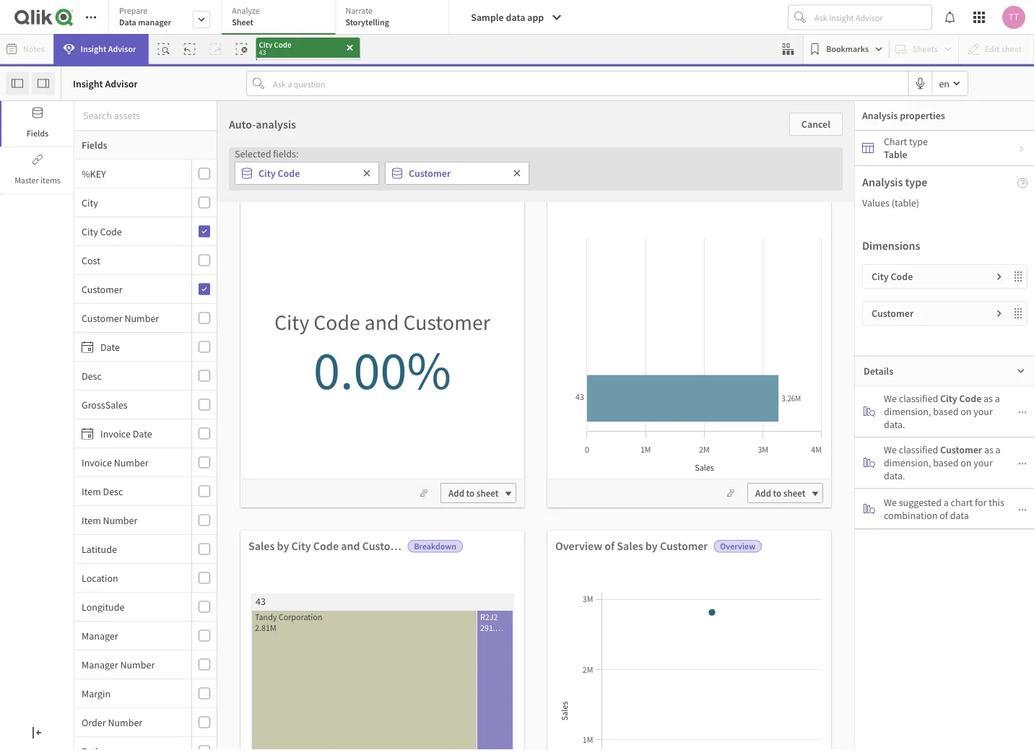 Task type: describe. For each thing, give the bounding box(es) containing it.
we classified city code
[[884, 392, 982, 405]]

longitude
[[82, 601, 125, 614]]

0 vertical spatial city code
[[259, 167, 300, 180]]

customer menu item
[[74, 275, 217, 304]]

insight advisor button
[[54, 34, 148, 64]]

customer button
[[74, 283, 189, 296]]

city inside menu item
[[82, 196, 98, 209]]

en
[[939, 77, 950, 90]]

of inside we suggested a chart for this combination of data
[[940, 509, 948, 522]]

0.00%
[[313, 336, 451, 404]]

code down discover on the left bottom
[[313, 539, 339, 553]]

manager button
[[74, 629, 189, 642]]

desc inside menu item
[[82, 369, 102, 382]]

analyze image for we classified city code
[[864, 406, 875, 417]]

Search assets text field
[[74, 103, 217, 129]]

item number button
[[74, 514, 189, 527]]

(table)
[[892, 196, 919, 209]]

city down you at the bottom of page
[[291, 539, 311, 553]]

to inside . save any insights you discover to this sheet.
[[349, 523, 358, 536]]

sheet. for new
[[711, 503, 737, 516]]

below
[[431, 267, 476, 289]]

analyze image for we classified customer
[[864, 457, 875, 469]]

1 master items button from the left
[[0, 148, 74, 194]]

manager number button
[[74, 658, 189, 671]]

sales by city code and customer breakdown
[[248, 539, 456, 553]]

this inside we suggested a chart for this combination of data
[[989, 496, 1005, 509]]

city menu item
[[74, 189, 217, 217]]

a right have
[[502, 433, 508, 447]]

1 horizontal spatial fields
[[82, 139, 107, 152]]

any
[[567, 482, 582, 495]]

city down selected fields:
[[259, 167, 276, 180]]

combination
[[884, 509, 938, 522]]

city code and customer 0.00%
[[274, 309, 490, 404]]

city inside "city code and customer 0.00%"
[[274, 309, 309, 336]]

values
[[862, 196, 890, 209]]

get
[[497, 267, 520, 289]]

. save any insights you discover to this sheet.
[[259, 501, 403, 536]]

new inside to start creating visualizations and build your new sheet.
[[691, 503, 709, 516]]

deselect field image for city code
[[363, 169, 371, 178]]

prepare
[[119, 5, 148, 16]]

this left sheet...
[[651, 267, 677, 289]]

analyze
[[232, 5, 260, 16]]

item number
[[82, 514, 138, 527]]

as for city code
[[984, 392, 993, 405]]

a right we classified customer
[[996, 443, 1001, 456]]

city up we classified customer
[[940, 392, 958, 405]]

cancel button
[[789, 113, 843, 136]]

dimension, for we classified city code
[[884, 405, 931, 418]]

choose
[[301, 267, 355, 289]]

item desc button
[[74, 485, 189, 498]]

selections tool image
[[782, 43, 794, 55]]

1 vertical spatial insight advisor
[[73, 77, 138, 90]]

advisor down the
[[523, 483, 553, 495]]

customer number
[[82, 312, 159, 325]]

number for order number
[[108, 716, 142, 729]]

1 horizontal spatial data
[[546, 462, 565, 475]]

code down dimensions
[[891, 270, 913, 283]]

0 vertical spatial data
[[506, 11, 525, 24]]

manager for manager number
[[82, 658, 118, 671]]

date button
[[74, 341, 189, 354]]

invoice number button
[[74, 456, 189, 469]]

cost menu item
[[74, 246, 217, 275]]

sample data app
[[471, 11, 544, 24]]

invoice number
[[82, 456, 148, 469]]

customer number button
[[74, 312, 189, 325]]

analytics
[[710, 433, 755, 447]]

advisor down insight advisor dropdown button
[[105, 77, 138, 90]]

cost
[[82, 254, 100, 267]]

city code inside city code "menu item"
[[82, 225, 122, 238]]

1 horizontal spatial sheet
[[703, 463, 725, 475]]

latitude
[[82, 543, 117, 556]]

city inside 'city code 43'
[[259, 39, 272, 49]]

create new analytics
[[652, 433, 755, 447]]

date menu item
[[74, 333, 217, 362]]

hide properties image
[[38, 78, 49, 89]]

be
[[524, 503, 534, 516]]

desc menu item
[[74, 362, 217, 391]]

customer inside "city code and customer 0.00%"
[[403, 309, 490, 336]]

to inside to start creating visualizations and build your new sheet.
[[736, 462, 745, 475]]

choose an option below to get started adding to this sheet...
[[301, 267, 734, 289]]

0 vertical spatial date
[[100, 341, 120, 354]]

city inside "menu item"
[[82, 225, 98, 238]]

chart type table
[[884, 135, 928, 161]]

create
[[652, 433, 684, 447]]

2 add to sheet button from the left
[[748, 483, 823, 504]]

order number button
[[74, 716, 189, 729]]

desc inside menu item
[[103, 485, 123, 498]]

move image
[[1013, 271, 1027, 282]]

as a dimension, based on your data. for customer
[[884, 443, 1001, 482]]

insight advisor inside dropdown button
[[81, 43, 136, 55]]

city down dimensions
[[872, 270, 889, 283]]

chart
[[884, 135, 907, 148]]

1 add to sheet button from the left
[[441, 483, 516, 504]]

to left ask at the bottom
[[466, 487, 475, 499]]

we for we classified city code
[[884, 392, 897, 405]]

terry turtle image
[[1003, 6, 1026, 29]]

adding
[[578, 267, 629, 289]]

chart
[[951, 496, 973, 509]]

details
[[864, 365, 894, 378]]

table image
[[862, 142, 874, 154]]

ask insight advisor
[[479, 483, 553, 495]]

2 vertical spatial insight advisor
[[288, 502, 348, 514]]

code inside 'city code 43'
[[274, 39, 291, 49]]

to inside . any found insights can be saved to this sheet.
[[563, 503, 572, 516]]

new for create
[[687, 433, 708, 447]]

to right build
[[773, 487, 782, 499]]

desc button
[[74, 369, 189, 382]]

add to sheet for first add to sheet button from the right
[[756, 487, 806, 499]]

insight inside dropdown button
[[81, 43, 106, 55]]

auto-
[[229, 117, 256, 131]]

narrate storytelling
[[346, 5, 389, 28]]

master
[[15, 175, 39, 186]]

grosssales button
[[74, 398, 189, 411]]

customer number menu item
[[74, 304, 217, 333]]

analysis for analysis type
[[862, 175, 903, 189]]

step back image
[[184, 43, 195, 55]]

manager for manager
[[82, 629, 118, 642]]

analysis properties
[[862, 109, 945, 122]]

start
[[747, 462, 767, 475]]

bookmarks
[[826, 43, 869, 55]]

insights for found
[[472, 503, 505, 516]]

you
[[294, 523, 309, 536]]

order number
[[82, 716, 142, 729]]

customer inside "menu item"
[[82, 312, 122, 325]]

analysis for analysis properties
[[862, 109, 898, 122]]

creating
[[636, 484, 670, 497]]

analysis
[[256, 117, 296, 131]]

your inside to start creating visualizations and build your new sheet.
[[670, 503, 689, 516]]

grosssales menu item
[[74, 391, 217, 420]]

your for customer
[[974, 456, 993, 469]]

we for we classified customer
[[884, 443, 897, 456]]

edit sheet
[[685, 463, 725, 475]]

insights for any
[[259, 523, 292, 536]]

dimensions
[[862, 238, 921, 253]]

0 vertical spatial insights
[[485, 462, 518, 475]]

margin menu item
[[74, 680, 217, 709]]

found
[[445, 503, 470, 516]]

2 vertical spatial city code
[[872, 270, 913, 283]]

storytelling
[[346, 17, 389, 28]]

cancel
[[802, 118, 831, 131]]

city code 43
[[259, 39, 291, 57]]

on for customer
[[961, 456, 972, 469]]

margin
[[82, 687, 111, 700]]

location menu item
[[74, 564, 217, 593]]

manager number
[[82, 658, 155, 671]]

fields:
[[273, 147, 299, 160]]

1 vertical spatial date
[[133, 427, 152, 440]]

city code menu item
[[74, 217, 217, 246]]

latitude button
[[74, 543, 189, 556]]



Task type: vqa. For each thing, say whether or not it's contained in the screenshot.
2nd Deselect field icon from the left
yes



Task type: locate. For each thing, give the bounding box(es) containing it.
invoice for invoice number
[[82, 456, 112, 469]]

dimension,
[[884, 405, 931, 418], [884, 456, 931, 469]]

insight advisor down "data" on the left of page
[[81, 43, 136, 55]]

clear selection for field: city code image
[[346, 43, 354, 52]]

2 analysis from the top
[[862, 175, 903, 189]]

selected fields:
[[235, 147, 299, 160]]

1 sales from the left
[[248, 539, 275, 553]]

0 horizontal spatial date
[[100, 341, 120, 354]]

grosssales
[[82, 398, 128, 411]]

1 vertical spatial of
[[605, 539, 615, 553]]

and down discover on the left bottom
[[341, 539, 360, 553]]

1 vertical spatial data.
[[884, 469, 905, 482]]

0 vertical spatial analysis
[[862, 109, 898, 122]]

1 vertical spatial invoice
[[82, 456, 112, 469]]

analysis up "chart"
[[862, 109, 898, 122]]

option
[[380, 267, 428, 289]]

1 vertical spatial classified
[[899, 443, 938, 456]]

1 as a dimension, based on your data. from the top
[[884, 392, 1000, 431]]

auto-analysis
[[229, 117, 296, 131]]

0 vertical spatial manager
[[82, 629, 118, 642]]

1 vertical spatial data
[[546, 462, 565, 475]]

ask
[[479, 483, 493, 495]]

city button
[[74, 196, 189, 209]]

2 analyze image from the top
[[864, 457, 875, 469]]

code down choose
[[314, 309, 360, 336]]

tab list containing prepare
[[108, 0, 449, 36]]

0 vertical spatial we
[[884, 392, 897, 405]]

1 vertical spatial analysis
[[862, 175, 903, 189]]

0 horizontal spatial city code
[[82, 225, 122, 238]]

find
[[445, 462, 463, 475]]

a left chart on the bottom right of page
[[944, 496, 949, 509]]

new for find
[[465, 462, 483, 475]]

to
[[479, 267, 494, 289], [632, 267, 647, 289], [736, 462, 745, 475], [466, 487, 475, 499], [773, 487, 782, 499], [563, 503, 572, 516], [349, 523, 358, 536]]

based for city
[[933, 405, 959, 418]]

properties
[[900, 109, 945, 122]]

sheet. inside to start creating visualizations and build your new sheet.
[[711, 503, 737, 516]]

overview down saved
[[555, 539, 602, 553]]

prepare data manager
[[119, 5, 171, 28]]

1 analysis from the top
[[862, 109, 898, 122]]

as a dimension, based on your data. for city
[[884, 392, 1000, 431]]

city code down dimensions
[[872, 270, 913, 283]]

2 vertical spatial we
[[884, 496, 897, 509]]

add to sheet for first add to sheet button from the left
[[449, 487, 499, 499]]

%key
[[82, 167, 106, 180]]

1 vertical spatial your
[[974, 456, 993, 469]]

add
[[449, 487, 464, 499], [756, 487, 771, 499]]

overview down build
[[720, 541, 756, 552]]

0 horizontal spatial overview
[[555, 539, 602, 553]]

small image for table image
[[1018, 144, 1026, 153]]

1 horizontal spatial .
[[562, 482, 565, 495]]

city code
[[259, 167, 300, 180], [82, 225, 122, 238], [872, 270, 913, 283]]

number for item number
[[103, 514, 138, 527]]

number for invoice number
[[114, 456, 148, 469]]

add for first add to sheet button from the right
[[756, 487, 771, 499]]

analyze image
[[864, 406, 875, 417], [864, 457, 875, 469]]

2 horizontal spatial and
[[731, 484, 748, 497]]

by down . save any insights you discover to this sheet.
[[277, 539, 289, 553]]

1 horizontal spatial add to sheet button
[[748, 483, 823, 504]]

2 item from the top
[[82, 514, 101, 527]]

1 by from the left
[[277, 539, 289, 553]]

smart search image
[[158, 43, 169, 55]]

dimension, up we classified customer
[[884, 405, 931, 418]]

type for analysis type
[[905, 175, 928, 189]]

number down customer menu item
[[125, 312, 159, 325]]

insights inside . save any insights you discover to this sheet.
[[259, 523, 292, 536]]

small image
[[995, 309, 1004, 318], [1017, 367, 1026, 376], [1018, 408, 1027, 417], [1018, 459, 1027, 468]]

2 as a dimension, based on your data. from the top
[[884, 443, 1001, 482]]

1 horizontal spatial overview
[[720, 541, 756, 552]]

margin button
[[74, 687, 189, 700]]

. inside . save any insights you discover to this sheet.
[[358, 501, 360, 514]]

breakdown
[[414, 541, 456, 552]]

0 horizontal spatial add to sheet
[[449, 487, 499, 499]]

insight advisor up discover on the left bottom
[[288, 502, 348, 514]]

data inside we suggested a chart for this combination of data
[[950, 509, 969, 522]]

data. up we classified customer
[[884, 418, 905, 431]]

as right we classified city code
[[984, 392, 993, 405]]

item number menu item
[[74, 506, 217, 535]]

0 vertical spatial insight advisor
[[81, 43, 136, 55]]

2 data. from the top
[[884, 469, 905, 482]]

classified up we classified customer
[[899, 392, 938, 405]]

this right for on the right of page
[[989, 496, 1005, 509]]

longitude menu item
[[74, 593, 217, 622]]

en button
[[933, 72, 968, 95]]

add for first add to sheet button from the left
[[449, 487, 464, 499]]

code up we classified customer
[[960, 392, 982, 405]]

number for customer number
[[125, 312, 159, 325]]

tab list
[[108, 0, 449, 36]]

2 deselect field image from the left
[[513, 169, 521, 178]]

visualizations
[[672, 484, 729, 497]]

save
[[362, 501, 383, 514]]

2 on from the top
[[961, 456, 972, 469]]

item up latitude
[[82, 514, 101, 527]]

selected
[[235, 147, 271, 160]]

data.
[[884, 418, 905, 431], [884, 469, 905, 482]]

we classified customer
[[884, 443, 982, 456]]

analysis up values
[[862, 175, 903, 189]]

city down %key on the top
[[82, 196, 98, 209]]

tab list inside 0.00% application
[[108, 0, 449, 36]]

code inside "city code and customer 0.00%"
[[314, 309, 360, 336]]

app
[[527, 11, 544, 24]]

item inside item desc menu item
[[82, 485, 101, 498]]

fields
[[27, 128, 49, 139], [82, 139, 107, 152]]

location button
[[74, 572, 189, 585]]

1 vertical spatial and
[[731, 484, 748, 497]]

data left for on the right of page
[[950, 509, 969, 522]]

deselect field image
[[363, 169, 371, 178], [513, 169, 521, 178]]

city right clear all selections image on the top left of the page
[[259, 39, 272, 49]]

0 vertical spatial analyze image
[[864, 406, 875, 417]]

and left build
[[731, 484, 748, 497]]

invoice up 'invoice number'
[[100, 427, 131, 440]]

on up chart on the bottom right of page
[[961, 456, 972, 469]]

0 horizontal spatial add
[[449, 487, 464, 499]]

0 vertical spatial and
[[365, 309, 399, 336]]

as for customer
[[984, 443, 994, 456]]

data
[[119, 17, 136, 28]]

1 vertical spatial desc
[[103, 485, 123, 498]]

data left app
[[506, 11, 525, 24]]

2 we from the top
[[884, 443, 897, 456]]

2 horizontal spatial sheet.
[[711, 503, 737, 516]]

number up path menu item
[[108, 716, 142, 729]]

1 horizontal spatial desc
[[103, 485, 123, 498]]

this inside . save any insights you discover to this sheet.
[[360, 523, 375, 536]]

1 horizontal spatial date
[[133, 427, 152, 440]]

this inside . any found insights can be saved to this sheet.
[[574, 503, 590, 516]]

edit
[[685, 463, 701, 475]]

2 based from the top
[[933, 456, 959, 469]]

1 vertical spatial type
[[905, 175, 928, 189]]

add down start
[[756, 487, 771, 499]]

analyze image up analyze image
[[864, 457, 875, 469]]

based for customer
[[933, 456, 959, 469]]

0.00% application
[[0, 0, 1034, 750]]

data. for we classified city code
[[884, 418, 905, 431]]

0 horizontal spatial fields
[[27, 128, 49, 139]]

new down visualizations
[[691, 503, 709, 516]]

insights left you at the bottom of page
[[259, 523, 292, 536]]

. inside . any found insights can be saved to this sheet.
[[562, 482, 565, 495]]

3 we from the top
[[884, 496, 897, 509]]

sheet.
[[711, 503, 737, 516], [377, 523, 403, 536], [504, 523, 530, 536]]

0 vertical spatial type
[[909, 135, 928, 148]]

0 horizontal spatial of
[[605, 539, 615, 553]]

this up 'sales by city code and customer breakdown'
[[360, 523, 375, 536]]

Ask Insight Advisor text field
[[812, 6, 932, 29]]

we down details
[[884, 392, 897, 405]]

2 dimension, from the top
[[884, 456, 931, 469]]

type for chart type table
[[909, 135, 928, 148]]

to right adding at the right top of page
[[632, 267, 647, 289]]

. for save
[[358, 501, 360, 514]]

menu
[[74, 160, 217, 750]]

manager
[[138, 17, 171, 28]]

code right the 43 at the top left of page
[[274, 39, 291, 49]]

on for city
[[961, 405, 972, 418]]

number for manager number
[[120, 658, 155, 671]]

2 horizontal spatial sheet
[[784, 487, 806, 499]]

clear all selections image
[[236, 43, 247, 55]]

2 vertical spatial your
[[670, 503, 689, 516]]

advisor
[[108, 43, 136, 55], [105, 77, 138, 90], [523, 483, 553, 495], [318, 502, 348, 514]]

item for item desc
[[82, 485, 101, 498]]

small image right for on the right of page
[[1018, 505, 1027, 514]]

manager
[[82, 629, 118, 642], [82, 658, 118, 671]]

invoice date button
[[74, 427, 189, 440]]

invoice for invoice date
[[100, 427, 131, 440]]

overview
[[555, 539, 602, 553], [720, 541, 756, 552]]

invoice date menu item
[[74, 420, 217, 449]]

1 data. from the top
[[884, 418, 905, 431]]

sheet. inside . any found insights can be saved to this sheet.
[[504, 523, 530, 536]]

manager menu item
[[74, 622, 217, 651]]

item desc
[[82, 485, 123, 498]]

1 horizontal spatial information image
[[770, 183, 823, 205]]

new right "create"
[[687, 433, 708, 447]]

a right we classified city code
[[995, 392, 1000, 405]]

2 classified from the top
[[899, 443, 938, 456]]

new right find
[[465, 462, 483, 475]]

sales
[[248, 539, 275, 553], [617, 539, 643, 553]]

. for any
[[562, 482, 565, 495]]

this down any
[[574, 503, 590, 516]]

.
[[562, 482, 565, 495], [358, 501, 360, 514]]

a
[[995, 392, 1000, 405], [502, 433, 508, 447], [996, 443, 1001, 456], [944, 496, 949, 509]]

sheet. down can
[[504, 523, 530, 536]]

data. up the suggested
[[884, 469, 905, 482]]

1 vertical spatial analyze image
[[864, 457, 875, 469]]

city up the cost
[[82, 225, 98, 238]]

1 item from the top
[[82, 485, 101, 498]]

of
[[940, 509, 948, 522], [605, 539, 615, 553]]

Ask a question text field
[[270, 72, 908, 95]]

city
[[259, 39, 272, 49], [259, 167, 276, 180], [82, 196, 98, 209], [82, 225, 98, 238], [872, 270, 889, 283], [274, 309, 309, 336], [940, 392, 958, 405], [291, 539, 311, 553]]

date down customer number
[[100, 341, 120, 354]]

overview of sales by customer
[[555, 539, 708, 553]]

0 horizontal spatial add to sheet button
[[441, 483, 516, 504]]

bookmarks button
[[806, 38, 886, 61]]

the
[[530, 462, 544, 475]]

0 vertical spatial on
[[961, 405, 972, 418]]

insight advisor down insight advisor dropdown button
[[73, 77, 138, 90]]

1 vertical spatial insights
[[472, 503, 505, 516]]

1 analyze image from the top
[[864, 406, 875, 417]]

add to sheet up found
[[449, 487, 499, 499]]

discover
[[311, 523, 347, 536]]

0 vertical spatial small image
[[1018, 144, 1026, 153]]

add to sheet
[[449, 487, 499, 499], [756, 487, 806, 499]]

master items
[[15, 175, 61, 186]]

sheet. inside . save any insights you discover to this sheet.
[[377, 523, 403, 536]]

1 information image from the left
[[463, 183, 516, 205]]

code up the cost
[[100, 225, 122, 238]]

2 vertical spatial small image
[[1018, 505, 1027, 514]]

in
[[520, 462, 528, 475]]

classified for city
[[899, 392, 938, 405]]

1 vertical spatial dimension,
[[884, 456, 931, 469]]

have a question?
[[475, 433, 559, 447]]

we suggested a chart for this combination of data
[[884, 496, 1005, 522]]

1 manager from the top
[[82, 629, 118, 642]]

using
[[567, 462, 590, 475]]

1 add from the left
[[449, 487, 464, 499]]

to left start
[[736, 462, 745, 475]]

2 as from the top
[[984, 443, 994, 456]]

information image for first add to sheet button from the right
[[770, 183, 823, 205]]

city down choose
[[274, 309, 309, 336]]

manager down longitude
[[82, 629, 118, 642]]

insight advisor
[[81, 43, 136, 55], [73, 77, 138, 90], [288, 502, 348, 514]]

small image up help image
[[1018, 144, 1026, 153]]

narrate
[[346, 5, 373, 16]]

add to sheet down start
[[756, 487, 806, 499]]

sheet. down visualizations
[[711, 503, 737, 516]]

by
[[277, 539, 289, 553], [646, 539, 658, 553]]

item desc menu item
[[74, 477, 217, 506]]

type right "chart"
[[909, 135, 928, 148]]

2 information image from the left
[[770, 183, 823, 205]]

0 horizontal spatial sheet.
[[377, 523, 403, 536]]

can
[[507, 503, 522, 516]]

fields button
[[0, 101, 74, 147], [1, 101, 74, 147], [74, 131, 217, 160]]

2 add from the left
[[756, 487, 771, 499]]

and
[[365, 309, 399, 336], [731, 484, 748, 497], [341, 539, 360, 553]]

sheet. down any
[[377, 523, 403, 536]]

insights down ask at the bottom
[[472, 503, 505, 516]]

0 horizontal spatial by
[[277, 539, 289, 553]]

add to sheet button down find
[[441, 483, 516, 504]]

and inside to start creating visualizations and build your new sheet.
[[731, 484, 748, 497]]

values (table)
[[862, 196, 919, 209]]

2 vertical spatial data
[[950, 509, 969, 522]]

small image for analyze image
[[1018, 505, 1027, 514]]

fields up %key on the top
[[82, 139, 107, 152]]

code down fields:
[[278, 167, 300, 180]]

0 vertical spatial invoice
[[100, 427, 131, 440]]

data right the
[[546, 462, 565, 475]]

1 vertical spatial item
[[82, 514, 101, 527]]

1 vertical spatial manager
[[82, 658, 118, 671]]

code inside "menu item"
[[100, 225, 122, 238]]

1 based from the top
[[933, 405, 959, 418]]

invoice date
[[100, 427, 152, 440]]

add to sheet button down start
[[748, 483, 823, 504]]

1 horizontal spatial by
[[646, 539, 658, 553]]

0 vertical spatial .
[[562, 482, 565, 495]]

hide assets image
[[12, 78, 23, 89]]

0 horizontal spatial and
[[341, 539, 360, 553]]

1 deselect field image from the left
[[363, 169, 371, 178]]

1 horizontal spatial add
[[756, 487, 771, 499]]

invoice number menu item
[[74, 449, 217, 477]]

0 vertical spatial classified
[[899, 392, 938, 405]]

0 horizontal spatial information image
[[463, 183, 516, 205]]

insights inside . any found insights can be saved to this sheet.
[[472, 503, 505, 516]]

1 on from the top
[[961, 405, 972, 418]]

number down manager button
[[120, 658, 155, 671]]

1 horizontal spatial sheet.
[[504, 523, 530, 536]]

question?
[[511, 433, 559, 447]]

type up (table)
[[905, 175, 928, 189]]

1 horizontal spatial add to sheet
[[756, 487, 806, 499]]

your
[[974, 405, 993, 418], [974, 456, 993, 469], [670, 503, 689, 516]]

0 horizontal spatial .
[[358, 501, 360, 514]]

based up we classified customer
[[933, 405, 959, 418]]

your down visualizations
[[670, 503, 689, 516]]

2 horizontal spatial data
[[950, 509, 969, 522]]

deselect field image for customer
[[513, 169, 521, 178]]

invoice
[[100, 427, 131, 440], [82, 456, 112, 469]]

. left save
[[358, 501, 360, 514]]

to right saved
[[563, 503, 572, 516]]

as up for on the right of page
[[984, 443, 994, 456]]

classified for customer
[[899, 443, 938, 456]]

invoice up item desc
[[82, 456, 112, 469]]

overview for overview
[[720, 541, 756, 552]]

0 horizontal spatial desc
[[82, 369, 102, 382]]

as a dimension, based on your data. up we classified customer
[[884, 392, 1000, 431]]

0 horizontal spatial sales
[[248, 539, 275, 553]]

2 manager from the top
[[82, 658, 118, 671]]

search image
[[461, 482, 479, 495]]

1 vertical spatial small image
[[995, 272, 1004, 281]]

item for item number
[[82, 514, 101, 527]]

. any found insights can be saved to this sheet.
[[445, 482, 590, 536]]

1 vertical spatial on
[[961, 456, 972, 469]]

build
[[750, 484, 771, 497]]

any
[[385, 501, 400, 514]]

dimension, for we classified customer
[[884, 456, 931, 469]]

by down 'creating'
[[646, 539, 658, 553]]

manager inside "menu item"
[[82, 629, 118, 642]]

we for we suggested a chart for this combination of data
[[884, 496, 897, 509]]

overview for overview of sales by customer
[[555, 539, 602, 553]]

help image
[[1018, 178, 1028, 188]]

1 add to sheet from the left
[[449, 487, 499, 499]]

add up found
[[449, 487, 464, 499]]

1 horizontal spatial deselect field image
[[513, 169, 521, 178]]

desc up grosssales
[[82, 369, 102, 382]]

city code up the cost
[[82, 225, 122, 238]]

sheet
[[703, 463, 725, 475], [477, 487, 499, 499], [784, 487, 806, 499]]

a inside we suggested a chart for this combination of data
[[944, 496, 949, 509]]

1 dimension, from the top
[[884, 405, 931, 418]]

insights
[[485, 462, 518, 475], [472, 503, 505, 516], [259, 523, 292, 536]]

2 vertical spatial new
[[691, 503, 709, 516]]

analyze sheet
[[232, 5, 260, 28]]

and for build
[[731, 484, 748, 497]]

we inside we suggested a chart for this combination of data
[[884, 496, 897, 509]]

sample
[[471, 11, 504, 24]]

analyze image
[[864, 503, 875, 515]]

analyze image down details
[[864, 406, 875, 417]]

1 vertical spatial we
[[884, 443, 897, 456]]

1 vertical spatial .
[[358, 501, 360, 514]]

0 vertical spatial as a dimension, based on your data.
[[884, 392, 1000, 431]]

small image
[[1018, 144, 1026, 153], [995, 272, 1004, 281], [1018, 505, 1027, 514]]

0 vertical spatial your
[[974, 405, 993, 418]]

insights left in
[[485, 462, 518, 475]]

an
[[358, 267, 376, 289]]

latitude menu item
[[74, 535, 217, 564]]

1 classified from the top
[[899, 392, 938, 405]]

1 vertical spatial as
[[984, 443, 994, 456]]

43
[[259, 48, 266, 57]]

suggested
[[899, 496, 942, 509]]

started
[[524, 267, 575, 289]]

%key menu item
[[74, 160, 217, 189]]

1 vertical spatial city code
[[82, 225, 122, 238]]

desc down 'invoice number'
[[103, 485, 123, 498]]

and inside "city code and customer 0.00%"
[[365, 309, 399, 336]]

2 vertical spatial insights
[[259, 523, 292, 536]]

0 horizontal spatial sheet
[[477, 487, 499, 499]]

0 vertical spatial item
[[82, 485, 101, 498]]

and for customer
[[341, 539, 360, 553]]

1 as from the top
[[984, 392, 993, 405]]

move image
[[1013, 308, 1027, 319]]

0 vertical spatial desc
[[82, 369, 102, 382]]

0 horizontal spatial data
[[506, 11, 525, 24]]

manager number menu item
[[74, 651, 217, 680]]

small image left move image
[[995, 272, 1004, 281]]

2 add to sheet from the left
[[756, 487, 806, 499]]

path menu item
[[74, 737, 217, 750]]

information image for first add to sheet button from the left
[[463, 183, 516, 205]]

classified up the suggested
[[899, 443, 938, 456]]

as a dimension, based on your data. up chart on the bottom right of page
[[884, 443, 1001, 482]]

number inside "menu item"
[[125, 312, 159, 325]]

0 vertical spatial as
[[984, 392, 993, 405]]

0 vertical spatial dimension,
[[884, 405, 931, 418]]

0 horizontal spatial deselect field image
[[363, 169, 371, 178]]

1 horizontal spatial sales
[[617, 539, 643, 553]]

fields up master items
[[27, 128, 49, 139]]

1 vertical spatial as a dimension, based on your data.
[[884, 443, 1001, 482]]

advisor up discover on the left bottom
[[318, 502, 348, 514]]

0 vertical spatial of
[[940, 509, 948, 522]]

new
[[687, 433, 708, 447], [465, 462, 483, 475], [691, 503, 709, 516]]

2 horizontal spatial city code
[[872, 270, 913, 283]]

item inside item number menu item
[[82, 514, 101, 527]]

data. for we classified customer
[[884, 469, 905, 482]]

type inside chart type table
[[909, 135, 928, 148]]

2 master items button from the left
[[1, 148, 74, 194]]

this
[[651, 267, 677, 289], [989, 496, 1005, 509], [574, 503, 590, 516], [360, 523, 375, 536]]

1 horizontal spatial of
[[940, 509, 948, 522]]

1 horizontal spatial and
[[365, 309, 399, 336]]

advisor inside dropdown button
[[108, 43, 136, 55]]

2 sales from the left
[[617, 539, 643, 553]]

add to sheet button
[[441, 483, 516, 504], [748, 483, 823, 504]]

1 vertical spatial based
[[933, 456, 959, 469]]

on up we classified customer
[[961, 405, 972, 418]]

order number menu item
[[74, 709, 217, 737]]

0 vertical spatial based
[[933, 405, 959, 418]]

menu inside 0.00% application
[[74, 160, 217, 750]]

1 we from the top
[[884, 392, 897, 405]]

advisor down "data" on the left of page
[[108, 43, 136, 55]]

manager inside menu item
[[82, 658, 118, 671]]

menu containing %key
[[74, 160, 217, 750]]

have
[[475, 433, 500, 447]]

your up for on the right of page
[[974, 456, 993, 469]]

0 vertical spatial data.
[[884, 418, 905, 431]]

2 by from the left
[[646, 539, 658, 553]]

saved
[[536, 503, 561, 516]]

your for city code
[[974, 405, 993, 418]]

analysis type
[[862, 175, 928, 189]]

to left get
[[479, 267, 494, 289]]

sheet. for this
[[377, 523, 403, 536]]

customer inside menu item
[[82, 283, 122, 296]]

location
[[82, 572, 118, 585]]

1 horizontal spatial city code
[[259, 167, 300, 180]]

information image
[[463, 183, 516, 205], [770, 183, 823, 205]]

we right analyze image
[[884, 496, 897, 509]]

sample data app button
[[462, 6, 571, 29]]

number down item desc button
[[103, 514, 138, 527]]

number down invoice date button
[[114, 456, 148, 469]]

1 vertical spatial new
[[465, 462, 483, 475]]



